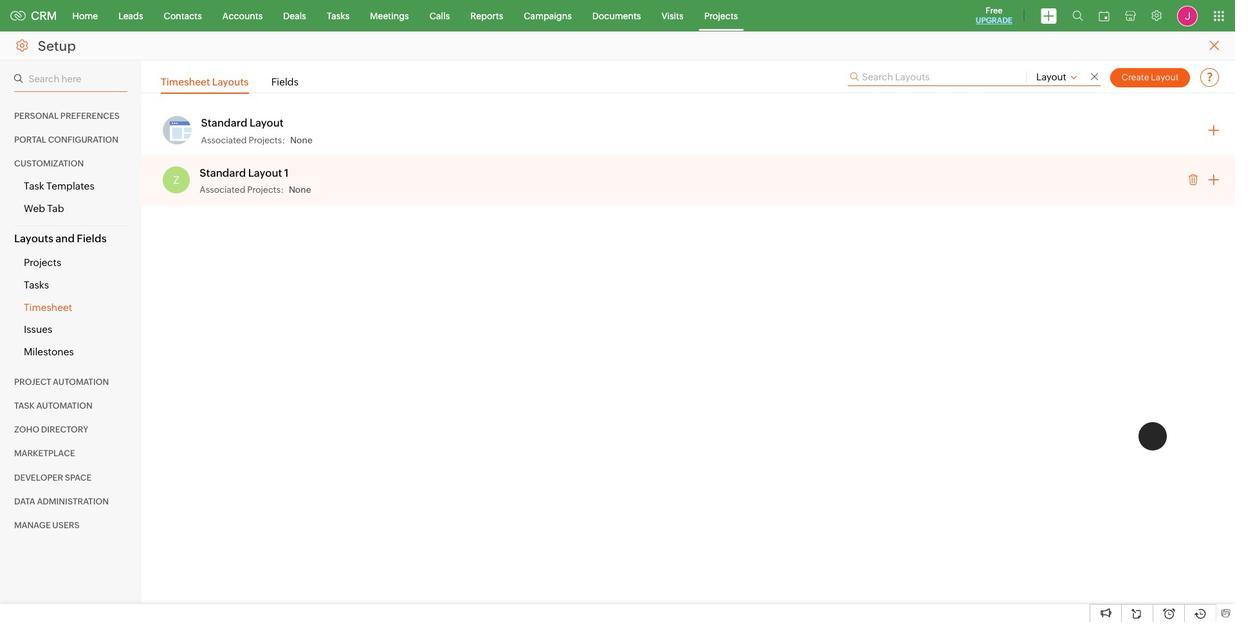 Task type: locate. For each thing, give the bounding box(es) containing it.
leads
[[118, 11, 143, 21]]

accounts link
[[212, 0, 273, 31]]

documents link
[[582, 0, 651, 31]]

calls link
[[419, 0, 460, 31]]

create menu element
[[1033, 0, 1065, 31]]

create menu image
[[1041, 8, 1057, 23]]

calendar image
[[1099, 11, 1110, 21]]

campaigns link
[[514, 0, 582, 31]]

crm link
[[10, 9, 57, 23]]

home
[[72, 11, 98, 21]]

tasks link
[[316, 0, 360, 31]]

reports
[[470, 11, 503, 21]]

documents
[[592, 11, 641, 21]]

meetings link
[[360, 0, 419, 31]]



Task type: describe. For each thing, give the bounding box(es) containing it.
visits
[[662, 11, 684, 21]]

free
[[986, 6, 1003, 15]]

free upgrade
[[976, 6, 1013, 25]]

search element
[[1065, 0, 1091, 32]]

projects
[[704, 11, 738, 21]]

leads link
[[108, 0, 154, 31]]

calls
[[430, 11, 450, 21]]

visits link
[[651, 0, 694, 31]]

contacts
[[164, 11, 202, 21]]

deals link
[[273, 0, 316, 31]]

meetings
[[370, 11, 409, 21]]

accounts
[[222, 11, 263, 21]]

campaigns
[[524, 11, 572, 21]]

search image
[[1072, 10, 1083, 21]]

home link
[[62, 0, 108, 31]]

profile element
[[1170, 0, 1206, 31]]

crm
[[31, 9, 57, 23]]

deals
[[283, 11, 306, 21]]

contacts link
[[154, 0, 212, 31]]

tasks
[[327, 11, 350, 21]]

reports link
[[460, 0, 514, 31]]

projects link
[[694, 0, 748, 31]]

upgrade
[[976, 16, 1013, 25]]

profile image
[[1177, 5, 1198, 26]]



Task type: vqa. For each thing, say whether or not it's contained in the screenshot.
"Contacts"
yes



